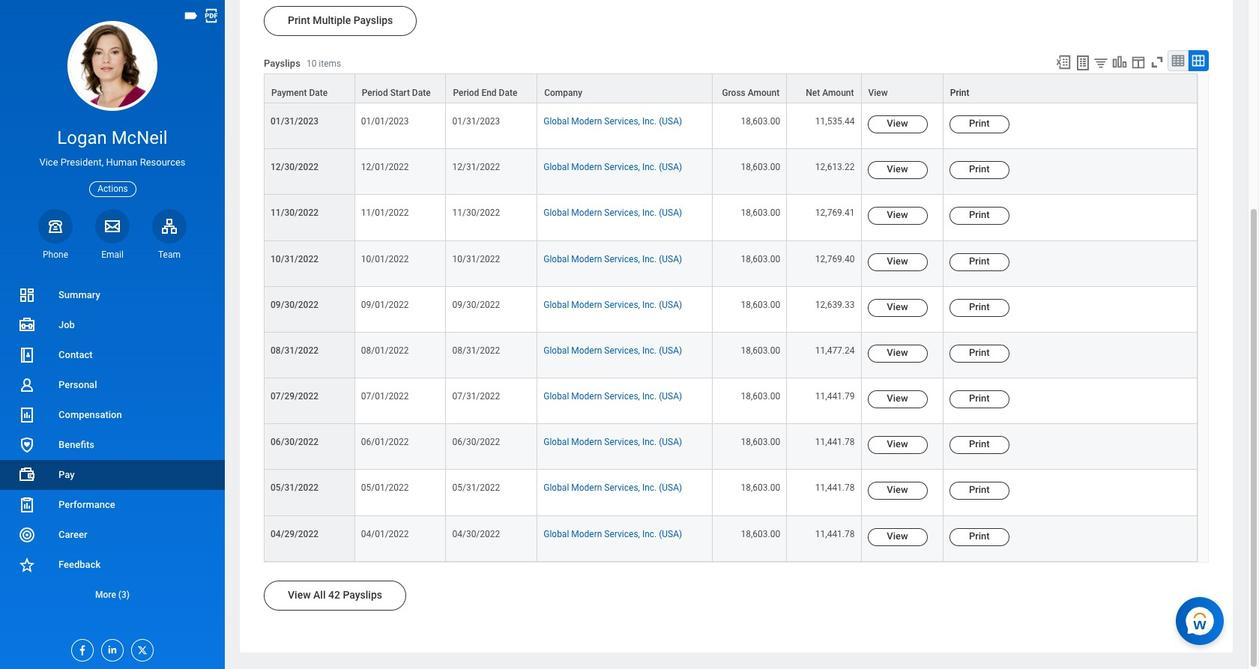 Task type: vqa. For each thing, say whether or not it's contained in the screenshot.
3rd Modern from the bottom
yes



Task type: locate. For each thing, give the bounding box(es) containing it.
2 view button from the top
[[868, 161, 928, 179]]

6 global from the top
[[544, 346, 569, 356]]

payslips right multiple
[[354, 14, 393, 26]]

6 (usa) from the top
[[659, 346, 682, 356]]

pay link
[[0, 460, 225, 490]]

contact link
[[0, 340, 225, 370]]

1 services, from the top
[[604, 116, 640, 127]]

expand table image
[[1191, 53, 1206, 68]]

period start date
[[362, 88, 431, 98]]

1 row from the top
[[264, 74, 1198, 104]]

4 18,603.00 from the top
[[741, 254, 780, 264]]

date right end
[[499, 88, 518, 98]]

items
[[319, 59, 341, 69]]

9 view button from the top
[[868, 482, 928, 500]]

5 modern from the top
[[571, 300, 602, 310]]

9 print button from the top
[[950, 482, 1010, 500]]

01/31/2023 down period end date
[[452, 116, 500, 127]]

0 horizontal spatial amount
[[748, 88, 780, 98]]

view button
[[868, 116, 928, 134], [868, 161, 928, 179], [868, 207, 928, 225], [868, 253, 928, 271], [868, 299, 928, 317], [868, 345, 928, 363], [868, 391, 928, 409], [868, 436, 928, 454], [868, 482, 928, 500], [868, 528, 928, 546]]

11/01/2022
[[361, 208, 409, 218]]

summary image
[[18, 286, 36, 304]]

06/30/2022 down 07/29/2022
[[271, 437, 319, 448]]

5 global modern services, inc. (usa) link from the top
[[544, 297, 682, 310]]

4 (usa) from the top
[[659, 254, 682, 264]]

inc. for 06/30/2022
[[642, 437, 657, 448]]

row containing payment date
[[264, 74, 1198, 104]]

gross amount
[[722, 88, 780, 98]]

05/31/2022 up 04/30/2022
[[452, 483, 500, 494]]

2 11,441.78 from the top
[[815, 483, 855, 494]]

7 row from the top
[[264, 333, 1198, 379]]

view button
[[862, 74, 943, 103]]

6 18,603.00 from the top
[[741, 346, 780, 356]]

06/30/2022
[[271, 437, 319, 448], [452, 437, 500, 448]]

7 modern from the top
[[571, 391, 602, 402]]

01/31/2023 down payment date on the left
[[271, 116, 319, 127]]

global modern services, inc. (usa) link for 10/31/2022
[[544, 251, 682, 264]]

1 print button from the top
[[950, 116, 1010, 134]]

4 print button from the top
[[950, 253, 1010, 271]]

1 horizontal spatial amount
[[822, 88, 854, 98]]

print for eighth print button from the bottom
[[969, 209, 990, 221]]

period
[[362, 88, 388, 98], [453, 88, 479, 98]]

actions
[[98, 183, 128, 194]]

email
[[101, 249, 124, 260]]

services, for 01/31/2023
[[604, 116, 640, 127]]

(usa) for 11/30/2022
[[659, 208, 682, 218]]

0 horizontal spatial period
[[362, 88, 388, 98]]

compensation image
[[18, 406, 36, 424]]

0 horizontal spatial 01/31/2023
[[271, 116, 319, 127]]

career
[[58, 529, 87, 540]]

global modern services, inc. (usa)
[[544, 116, 682, 127], [544, 162, 682, 173], [544, 208, 682, 218], [544, 254, 682, 264], [544, 300, 682, 310], [544, 346, 682, 356], [544, 391, 682, 402], [544, 437, 682, 448], [544, 483, 682, 494], [544, 529, 682, 539]]

modern for 01/31/2023
[[571, 116, 602, 127]]

more (3) button
[[0, 586, 225, 604]]

10/01/2022
[[361, 254, 409, 264]]

08/31/2022
[[271, 346, 319, 356], [452, 346, 500, 356]]

workday assistant region
[[1176, 591, 1230, 645]]

print for 5th print button
[[969, 301, 990, 312]]

end
[[482, 88, 497, 98]]

date for period start date
[[412, 88, 431, 98]]

7 inc. from the top
[[642, 391, 657, 402]]

11,535.44
[[815, 116, 855, 127]]

team logan mcneil element
[[152, 249, 187, 261]]

1 global modern services, inc. (usa) from the top
[[544, 116, 682, 127]]

feedback
[[58, 559, 101, 570]]

09/30/2022
[[271, 300, 319, 310], [452, 300, 500, 310]]

phone logan mcneil element
[[38, 249, 73, 261]]

view for 9th view button from the top of the page
[[887, 485, 908, 496]]

8 global modern services, inc. (usa) link from the top
[[544, 434, 682, 448]]

global modern services, inc. (usa) for 08/31/2022
[[544, 346, 682, 356]]

11/30/2022
[[271, 208, 319, 218], [452, 208, 500, 218]]

10/31/2022
[[271, 254, 319, 264], [452, 254, 500, 264]]

services,
[[604, 116, 640, 127], [604, 162, 640, 173], [604, 208, 640, 218], [604, 254, 640, 264], [604, 300, 640, 310], [604, 346, 640, 356], [604, 391, 640, 402], [604, 437, 640, 448], [604, 483, 640, 494], [604, 529, 640, 539]]

print for 9th print button from the bottom of the page
[[969, 164, 990, 175]]

8 row from the top
[[264, 379, 1198, 424]]

inc. for 11/30/2022
[[642, 208, 657, 218]]

6 global modern services, inc. (usa) from the top
[[544, 346, 682, 356]]

5 inc. from the top
[[642, 300, 657, 310]]

summary link
[[0, 280, 225, 310]]

(usa) for 01/31/2023
[[659, 116, 682, 127]]

view for first view button from the top of the page
[[887, 118, 908, 129]]

3 modern from the top
[[571, 208, 602, 218]]

global modern services, inc. (usa) link for 09/30/2022
[[544, 297, 682, 310]]

2 global modern services, inc. (usa) link from the top
[[544, 159, 682, 173]]

11,477.24
[[815, 346, 855, 356]]

benefits
[[58, 439, 94, 451]]

global modern services, inc. (usa) link for 06/30/2022
[[544, 434, 682, 448]]

18,603.00 for 12/31/2022
[[741, 162, 780, 173]]

18,603.00 for 11/30/2022
[[741, 208, 780, 218]]

logan
[[57, 127, 107, 148]]

7 services, from the top
[[604, 391, 640, 402]]

18,603.00 for 09/30/2022
[[741, 300, 780, 310]]

print button
[[944, 74, 1197, 103]]

(usa)
[[659, 116, 682, 127], [659, 162, 682, 173], [659, 208, 682, 218], [659, 254, 682, 264], [659, 300, 682, 310], [659, 346, 682, 356], [659, 391, 682, 402], [659, 437, 682, 448], [659, 483, 682, 494], [659, 529, 682, 539]]

feedback image
[[18, 556, 36, 574]]

2 global modern services, inc. (usa) from the top
[[544, 162, 682, 173]]

1 horizontal spatial 10/31/2022
[[452, 254, 500, 264]]

0 horizontal spatial 11/30/2022
[[271, 208, 319, 218]]

3 global modern services, inc. (usa) link from the top
[[544, 205, 682, 218]]

6 modern from the top
[[571, 346, 602, 356]]

6 global modern services, inc. (usa) link from the top
[[544, 343, 682, 356]]

(usa) for 12/31/2022
[[659, 162, 682, 173]]

modern for 12/31/2022
[[571, 162, 602, 173]]

date
[[309, 88, 328, 98], [412, 88, 431, 98], [499, 88, 518, 98]]

1 amount from the left
[[748, 88, 780, 98]]

view
[[868, 88, 888, 98], [887, 118, 908, 129], [887, 164, 908, 175], [887, 209, 908, 221], [887, 255, 908, 267], [887, 301, 908, 312], [887, 347, 908, 358], [887, 393, 908, 404], [887, 439, 908, 450], [887, 485, 908, 496], [887, 530, 908, 542], [288, 589, 311, 601]]

1 horizontal spatial 05/31/2022
[[452, 483, 500, 494]]

7 18,603.00 from the top
[[741, 391, 780, 402]]

view for 5th view button from the bottom
[[887, 347, 908, 358]]

0 horizontal spatial 10/31/2022
[[271, 254, 319, 264]]

0 horizontal spatial 09/30/2022
[[271, 300, 319, 310]]

navigation pane region
[[0, 0, 225, 669]]

1 modern from the top
[[571, 116, 602, 127]]

select to filter grid data image
[[1093, 55, 1109, 71]]

8 print button from the top
[[950, 436, 1010, 454]]

company button
[[538, 74, 712, 103]]

5 (usa) from the top
[[659, 300, 682, 310]]

2 services, from the top
[[604, 162, 640, 173]]

1 horizontal spatial date
[[412, 88, 431, 98]]

2 inc. from the top
[[642, 162, 657, 173]]

(usa) for 09/30/2022
[[659, 300, 682, 310]]

05/01/2022
[[361, 483, 409, 494]]

services, for 07/31/2022
[[604, 391, 640, 402]]

5 global modern services, inc. (usa) from the top
[[544, 300, 682, 310]]

11 row from the top
[[264, 516, 1198, 562]]

18,603.00 for 07/31/2022
[[741, 391, 780, 402]]

5 global from the top
[[544, 300, 569, 310]]

05/31/2022 up 04/29/2022
[[271, 483, 319, 494]]

toolbar
[[1049, 50, 1209, 74]]

modern for 09/30/2022
[[571, 300, 602, 310]]

vice president, human resources
[[39, 157, 186, 168]]

6 services, from the top
[[604, 346, 640, 356]]

2 horizontal spatial date
[[499, 88, 518, 98]]

1 period from the left
[[362, 88, 388, 98]]

print for 10th print button
[[969, 530, 990, 542]]

4 modern from the top
[[571, 254, 602, 264]]

row
[[264, 74, 1198, 104], [264, 104, 1198, 149], [264, 149, 1198, 195], [264, 195, 1198, 241], [264, 241, 1198, 287], [264, 287, 1198, 333], [264, 333, 1198, 379], [264, 379, 1198, 424], [264, 424, 1198, 470], [264, 470, 1198, 516], [264, 516, 1198, 562]]

global for 09/30/2022
[[544, 300, 569, 310]]

7 (usa) from the top
[[659, 391, 682, 402]]

4 view button from the top
[[868, 253, 928, 271]]

2 vertical spatial 11,441.78
[[815, 529, 855, 539]]

period left the start
[[362, 88, 388, 98]]

7 global modern services, inc. (usa) from the top
[[544, 391, 682, 402]]

print inside print popup button
[[950, 88, 970, 98]]

11/30/2022 down the 12/30/2022
[[271, 208, 319, 218]]

date right the start
[[412, 88, 431, 98]]

print multiple payslips button
[[264, 6, 417, 36]]

0 horizontal spatial 05/31/2022
[[271, 483, 319, 494]]

01/31/2023
[[271, 116, 319, 127], [452, 116, 500, 127]]

payslips inside 'button'
[[354, 14, 393, 26]]

0 vertical spatial 11,441.78
[[815, 437, 855, 448]]

inc.
[[642, 116, 657, 127], [642, 162, 657, 173], [642, 208, 657, 218], [642, 254, 657, 264], [642, 300, 657, 310], [642, 346, 657, 356], [642, 391, 657, 402], [642, 437, 657, 448], [642, 483, 657, 494], [642, 529, 657, 539]]

11,441.78 for 06/30/2022
[[815, 437, 855, 448]]

email logan mcneil element
[[95, 249, 130, 261]]

modern for 04/30/2022
[[571, 529, 602, 539]]

4 global modern services, inc. (usa) from the top
[[544, 254, 682, 264]]

view team image
[[160, 217, 178, 235]]

10 modern from the top
[[571, 529, 602, 539]]

08/31/2022 up 07/29/2022
[[271, 346, 319, 356]]

global modern services, inc. (usa) link
[[544, 113, 682, 127], [544, 159, 682, 173], [544, 205, 682, 218], [544, 251, 682, 264], [544, 297, 682, 310], [544, 343, 682, 356], [544, 388, 682, 402], [544, 434, 682, 448], [544, 480, 682, 494], [544, 526, 682, 539]]

global modern services, inc. (usa) link for 12/31/2022
[[544, 159, 682, 173]]

2 vertical spatial payslips
[[343, 589, 382, 601]]

3 inc. from the top
[[642, 208, 657, 218]]

04/30/2022
[[452, 529, 500, 539]]

1 date from the left
[[309, 88, 328, 98]]

global modern services, inc. (usa) for 12/31/2022
[[544, 162, 682, 173]]

4 row from the top
[[264, 195, 1198, 241]]

0 vertical spatial payslips
[[354, 14, 393, 26]]

amount right gross
[[748, 88, 780, 98]]

2 global from the top
[[544, 162, 569, 173]]

11,441.78
[[815, 437, 855, 448], [815, 483, 855, 494], [815, 529, 855, 539]]

print for seventh print button from the bottom of the page
[[969, 255, 990, 267]]

10 global modern services, inc. (usa) link from the top
[[544, 526, 682, 539]]

18,603.00 for 05/31/2022
[[741, 483, 780, 494]]

3 services, from the top
[[604, 208, 640, 218]]

2 06/30/2022 from the left
[[452, 437, 500, 448]]

12,613.22
[[815, 162, 855, 173]]

period start date button
[[355, 74, 446, 103]]

18,603.00 for 04/30/2022
[[741, 529, 780, 539]]

global
[[544, 116, 569, 127], [544, 162, 569, 173], [544, 208, 569, 218], [544, 254, 569, 264], [544, 300, 569, 310], [544, 346, 569, 356], [544, 391, 569, 402], [544, 437, 569, 448], [544, 483, 569, 494], [544, 529, 569, 539]]

1 horizontal spatial 06/30/2022
[[452, 437, 500, 448]]

0 horizontal spatial 06/30/2022
[[271, 437, 319, 448]]

06/30/2022 down 07/31/2022
[[452, 437, 500, 448]]

1 horizontal spatial period
[[453, 88, 479, 98]]

view for third view button from the top of the page
[[887, 209, 908, 221]]

net
[[806, 88, 820, 98]]

services, for 04/30/2022
[[604, 529, 640, 539]]

10 global modern services, inc. (usa) from the top
[[544, 529, 682, 539]]

05/31/2022
[[271, 483, 319, 494], [452, 483, 500, 494]]

1 vertical spatial 11,441.78
[[815, 483, 855, 494]]

date for period end date
[[499, 88, 518, 98]]

benefits link
[[0, 430, 225, 460]]

global modern services, inc. (usa) for 06/30/2022
[[544, 437, 682, 448]]

print for fourth print button from the bottom
[[969, 393, 990, 404]]

1 11/30/2022 from the left
[[271, 208, 319, 218]]

06/01/2022
[[361, 437, 409, 448]]

08/31/2022 up 07/31/2022
[[452, 346, 500, 356]]

global for 10/31/2022
[[544, 254, 569, 264]]

3 (usa) from the top
[[659, 208, 682, 218]]

2 date from the left
[[412, 88, 431, 98]]

8 view button from the top
[[868, 436, 928, 454]]

amount for net amount
[[822, 88, 854, 98]]

modern for 06/30/2022
[[571, 437, 602, 448]]

7 print button from the top
[[950, 391, 1010, 409]]

payslips right 42
[[343, 589, 382, 601]]

list
[[0, 280, 225, 610]]

11,441.79
[[815, 391, 855, 402]]

view inside view popup button
[[868, 88, 888, 98]]

11/30/2022 down 12/31/2022
[[452, 208, 500, 218]]

8 (usa) from the top
[[659, 437, 682, 448]]

10 services, from the top
[[604, 529, 640, 539]]

performance
[[58, 499, 115, 510]]

logan mcneil
[[57, 127, 168, 148]]

global for 04/30/2022
[[544, 529, 569, 539]]

amount right net
[[822, 88, 854, 98]]

0 horizontal spatial 08/31/2022
[[271, 346, 319, 356]]

payslips left 10
[[264, 58, 301, 69]]

4 services, from the top
[[604, 254, 640, 264]]

1 horizontal spatial 09/30/2022
[[452, 300, 500, 310]]

payment
[[271, 88, 307, 98]]

print
[[288, 14, 310, 26], [950, 88, 970, 98], [969, 118, 990, 129], [969, 164, 990, 175], [969, 209, 990, 221], [969, 255, 990, 267], [969, 301, 990, 312], [969, 347, 990, 358], [969, 393, 990, 404], [969, 439, 990, 450], [969, 485, 990, 496], [969, 530, 990, 542]]

2 18,603.00 from the top
[[741, 162, 780, 173]]

email button
[[95, 209, 130, 261]]

print button
[[950, 116, 1010, 134], [950, 161, 1010, 179], [950, 207, 1010, 225], [950, 253, 1010, 271], [950, 299, 1010, 317], [950, 345, 1010, 363], [950, 391, 1010, 409], [950, 436, 1010, 454], [950, 482, 1010, 500], [950, 528, 1010, 546]]

period left end
[[453, 88, 479, 98]]

global modern services, inc. (usa) for 07/31/2022
[[544, 391, 682, 402]]

9 modern from the top
[[571, 483, 602, 494]]

2 period from the left
[[453, 88, 479, 98]]

1 horizontal spatial 08/31/2022
[[452, 346, 500, 356]]

4 inc. from the top
[[642, 254, 657, 264]]

10 global from the top
[[544, 529, 569, 539]]

print for 1st print button
[[969, 118, 990, 129]]

3 11,441.78 from the top
[[815, 529, 855, 539]]

services, for 06/30/2022
[[604, 437, 640, 448]]

18,603.00 for 06/30/2022
[[741, 437, 780, 448]]

1 (usa) from the top
[[659, 116, 682, 127]]

global for 07/31/2022
[[544, 391, 569, 402]]

summary
[[58, 289, 100, 301]]

11,441.78 for 04/30/2022
[[815, 529, 855, 539]]

amount for gross amount
[[748, 88, 780, 98]]

global modern services, inc. (usa) for 10/31/2022
[[544, 254, 682, 264]]

modern for 10/31/2022
[[571, 254, 602, 264]]

10 inc. from the top
[[642, 529, 657, 539]]

1 18,603.00 from the top
[[741, 116, 780, 127]]

0 horizontal spatial date
[[309, 88, 328, 98]]

payment date button
[[265, 74, 354, 103]]

compensation link
[[0, 400, 225, 430]]

18,603.00
[[741, 116, 780, 127], [741, 162, 780, 173], [741, 208, 780, 218], [741, 254, 780, 264], [741, 300, 780, 310], [741, 346, 780, 356], [741, 391, 780, 402], [741, 437, 780, 448], [741, 483, 780, 494], [741, 529, 780, 539]]

1 horizontal spatial 01/31/2023
[[452, 116, 500, 127]]

payslips
[[354, 14, 393, 26], [264, 58, 301, 69], [343, 589, 382, 601]]

1 11,441.78 from the top
[[815, 437, 855, 448]]

8 18,603.00 from the top
[[741, 437, 780, 448]]

table image
[[1171, 53, 1186, 68]]

2 amount from the left
[[822, 88, 854, 98]]

8 inc. from the top
[[642, 437, 657, 448]]

3 18,603.00 from the top
[[741, 208, 780, 218]]

amount
[[748, 88, 780, 98], [822, 88, 854, 98]]

modern
[[571, 116, 602, 127], [571, 162, 602, 173], [571, 208, 602, 218], [571, 254, 602, 264], [571, 300, 602, 310], [571, 346, 602, 356], [571, 391, 602, 402], [571, 437, 602, 448], [571, 483, 602, 494], [571, 529, 602, 539]]

08/01/2022
[[361, 346, 409, 356]]

modern for 08/31/2022
[[571, 346, 602, 356]]

8 global modern services, inc. (usa) from the top
[[544, 437, 682, 448]]

8 modern from the top
[[571, 437, 602, 448]]

date right 'payment'
[[309, 88, 328, 98]]

career link
[[0, 520, 225, 550]]

inc. for 08/31/2022
[[642, 346, 657, 356]]

1 view button from the top
[[868, 116, 928, 134]]

3 date from the left
[[499, 88, 518, 98]]

1 horizontal spatial 11/30/2022
[[452, 208, 500, 218]]

7 view button from the top
[[868, 391, 928, 409]]



Task type: describe. For each thing, give the bounding box(es) containing it.
mail image
[[103, 217, 121, 235]]

18,603.00 for 10/31/2022
[[741, 254, 780, 264]]

vice
[[39, 157, 58, 168]]

view inside "view all 42 payslips" button
[[288, 589, 311, 601]]

04/01/2022
[[361, 529, 409, 539]]

fullscreen image
[[1149, 54, 1166, 71]]

inc. for 09/30/2022
[[642, 300, 657, 310]]

2 10/31/2022 from the left
[[452, 254, 500, 264]]

global modern services, inc. (usa) link for 07/31/2022
[[544, 388, 682, 402]]

global modern services, inc. (usa) for 01/31/2023
[[544, 116, 682, 127]]

inc. for 12/31/2022
[[642, 162, 657, 173]]

(usa) for 04/30/2022
[[659, 529, 682, 539]]

3 row from the top
[[264, 149, 1198, 195]]

5 print button from the top
[[950, 299, 1010, 317]]

global modern services, inc. (usa) link for 11/30/2022
[[544, 205, 682, 218]]

feedback link
[[0, 550, 225, 580]]

period end date button
[[446, 74, 537, 103]]

company
[[544, 88, 583, 98]]

team
[[158, 249, 181, 260]]

services, for 08/31/2022
[[604, 346, 640, 356]]

view all 42 payslips button
[[264, 581, 406, 611]]

payslips 10 items
[[264, 58, 341, 69]]

6 view button from the top
[[868, 345, 928, 363]]

modern for 07/31/2022
[[571, 391, 602, 402]]

print for 3rd print button from the bottom
[[969, 439, 990, 450]]

3 print button from the top
[[950, 207, 1010, 225]]

12/31/2022
[[452, 162, 500, 173]]

click to view/edit grid preferences image
[[1130, 54, 1147, 71]]

team link
[[152, 209, 187, 261]]

view for view popup button
[[868, 88, 888, 98]]

facebook image
[[72, 640, 88, 657]]

start
[[390, 88, 410, 98]]

07/01/2022
[[361, 391, 409, 402]]

print for fifth print button from the bottom
[[969, 347, 990, 358]]

6 print button from the top
[[950, 345, 1010, 363]]

6 row from the top
[[264, 287, 1198, 333]]

09/01/2022
[[361, 300, 409, 310]]

view for seventh view button from the bottom
[[887, 255, 908, 267]]

compensation
[[58, 409, 122, 421]]

contact image
[[18, 346, 36, 364]]

(usa) for 10/31/2022
[[659, 254, 682, 264]]

inc. for 10/31/2022
[[642, 254, 657, 264]]

global modern services, inc. (usa) link for 04/30/2022
[[544, 526, 682, 539]]

2 print button from the top
[[950, 161, 1010, 179]]

04/29/2022
[[271, 529, 319, 539]]

01/01/2023
[[361, 116, 409, 127]]

global modern services, inc. (usa) for 11/30/2022
[[544, 208, 682, 218]]

global modern services, inc. (usa) for 04/30/2022
[[544, 529, 682, 539]]

global for 01/31/2023
[[544, 116, 569, 127]]

pay image
[[18, 466, 36, 484]]

2 05/31/2022 from the left
[[452, 483, 500, 494]]

42
[[328, 589, 340, 601]]

human
[[106, 157, 138, 168]]

12/01/2022
[[361, 162, 409, 173]]

career image
[[18, 526, 36, 544]]

personal link
[[0, 370, 225, 400]]

5 row from the top
[[264, 241, 1198, 287]]

performance image
[[18, 496, 36, 514]]

personal image
[[18, 376, 36, 394]]

2 01/31/2023 from the left
[[452, 116, 500, 127]]

date inside popup button
[[309, 88, 328, 98]]

(usa) for 06/30/2022
[[659, 437, 682, 448]]

modern for 11/30/2022
[[571, 208, 602, 218]]

net amount button
[[787, 74, 861, 103]]

payslips inside button
[[343, 589, 382, 601]]

global for 06/30/2022
[[544, 437, 569, 448]]

multiple
[[313, 14, 351, 26]]

9 row from the top
[[264, 424, 1198, 470]]

12/30/2022
[[271, 162, 319, 173]]

global modern services, inc. (usa) link for 08/31/2022
[[544, 343, 682, 356]]

1 10/31/2022 from the left
[[271, 254, 319, 264]]

1 08/31/2022 from the left
[[271, 346, 319, 356]]

2 11/30/2022 from the left
[[452, 208, 500, 218]]

period for period start date
[[362, 88, 388, 98]]

actions button
[[89, 181, 136, 197]]

personal
[[58, 379, 97, 391]]

global for 11/30/2022
[[544, 208, 569, 218]]

payment date
[[271, 88, 328, 98]]

president,
[[61, 157, 104, 168]]

print for ninth print button from the top of the page
[[969, 485, 990, 496]]

more
[[95, 590, 116, 600]]

(3)
[[118, 590, 130, 600]]

view for fourth view button from the bottom of the page
[[887, 393, 908, 404]]

12,769.40
[[815, 254, 855, 264]]

1 05/31/2022 from the left
[[271, 483, 319, 494]]

performance link
[[0, 490, 225, 520]]

9 (usa) from the top
[[659, 483, 682, 494]]

18,603.00 for 08/31/2022
[[741, 346, 780, 356]]

9 global from the top
[[544, 483, 569, 494]]

resources
[[140, 157, 186, 168]]

10
[[307, 59, 317, 69]]

print multiple payslips
[[288, 14, 393, 26]]

gross amount button
[[713, 74, 786, 103]]

pay
[[58, 469, 75, 480]]

view for 5th view button from the top of the page
[[887, 301, 908, 312]]

global for 12/31/2022
[[544, 162, 569, 173]]

export to worksheets image
[[1074, 54, 1092, 72]]

10 row from the top
[[264, 470, 1198, 516]]

2 row from the top
[[264, 104, 1198, 149]]

1 06/30/2022 from the left
[[271, 437, 319, 448]]

07/29/2022
[[271, 391, 319, 402]]

view for 1st view button from the bottom of the page
[[887, 530, 908, 542]]

mcneil
[[111, 127, 168, 148]]

job
[[58, 319, 75, 331]]

12,769.41
[[815, 208, 855, 218]]

view all 42 payslips
[[288, 589, 382, 601]]

9 global modern services, inc. (usa) from the top
[[544, 483, 682, 494]]

1 vertical spatial payslips
[[264, 58, 301, 69]]

global modern services, inc. (usa) for 09/30/2022
[[544, 300, 682, 310]]

view printable version (pdf) image
[[203, 7, 220, 24]]

all
[[313, 589, 326, 601]]

2 09/30/2022 from the left
[[452, 300, 500, 310]]

benefits image
[[18, 436, 36, 454]]

global for 08/31/2022
[[544, 346, 569, 356]]

10 print button from the top
[[950, 528, 1010, 546]]

more (3) button
[[0, 580, 225, 610]]

10 view button from the top
[[868, 528, 928, 546]]

3 view button from the top
[[868, 207, 928, 225]]

linkedin image
[[102, 640, 118, 656]]

phone image
[[45, 217, 66, 235]]

view for ninth view button from the bottom
[[887, 164, 908, 175]]

5 view button from the top
[[868, 299, 928, 317]]

print inside print multiple payslips 'button'
[[288, 14, 310, 26]]

services, for 11/30/2022
[[604, 208, 640, 218]]

tag image
[[183, 7, 199, 24]]

2 08/31/2022 from the left
[[452, 346, 500, 356]]

1 01/31/2023 from the left
[[271, 116, 319, 127]]

9 inc. from the top
[[642, 483, 657, 494]]

view for third view button from the bottom of the page
[[887, 439, 908, 450]]

more (3)
[[95, 590, 130, 600]]

phone
[[43, 249, 68, 260]]

job link
[[0, 310, 225, 340]]

view worker - expand/collapse chart image
[[1112, 54, 1128, 71]]

(usa) for 08/31/2022
[[659, 346, 682, 356]]

07/31/2022
[[452, 391, 500, 402]]

gross
[[722, 88, 746, 98]]

(usa) for 07/31/2022
[[659, 391, 682, 402]]

12,639.33
[[815, 300, 855, 310]]

inc. for 04/30/2022
[[642, 529, 657, 539]]

job image
[[18, 316, 36, 334]]

9 services, from the top
[[604, 483, 640, 494]]

11,441.78 for 05/31/2022
[[815, 483, 855, 494]]

contact
[[58, 349, 93, 361]]

period end date
[[453, 88, 518, 98]]

global modern services, inc. (usa) link for 01/31/2023
[[544, 113, 682, 127]]

services, for 12/31/2022
[[604, 162, 640, 173]]

1 09/30/2022 from the left
[[271, 300, 319, 310]]

export to excel image
[[1055, 54, 1072, 71]]

x image
[[132, 640, 148, 657]]

phone button
[[38, 209, 73, 261]]

period for period end date
[[453, 88, 479, 98]]

inc. for 07/31/2022
[[642, 391, 657, 402]]

inc. for 01/31/2023
[[642, 116, 657, 127]]

9 global modern services, inc. (usa) link from the top
[[544, 480, 682, 494]]

list containing summary
[[0, 280, 225, 610]]

services, for 09/30/2022
[[604, 300, 640, 310]]

18,603.00 for 01/31/2023
[[741, 116, 780, 127]]

print for print popup button
[[950, 88, 970, 98]]

net amount
[[806, 88, 854, 98]]



